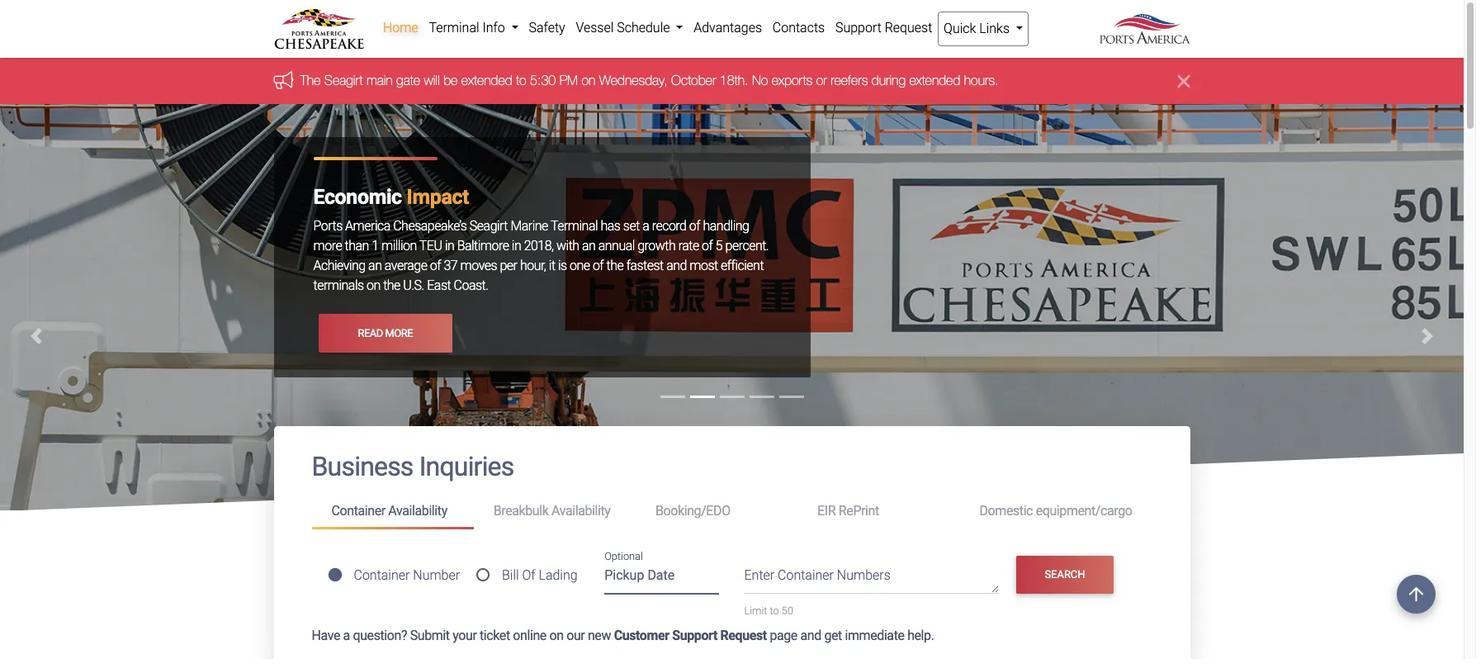 Task type: locate. For each thing, give the bounding box(es) containing it.
an down 1
[[368, 258, 382, 274]]

0 horizontal spatial availability
[[389, 503, 448, 519]]

1 horizontal spatial availability
[[552, 503, 611, 519]]

1 vertical spatial request
[[721, 627, 767, 643]]

handling
[[703, 218, 750, 234]]

eir
[[818, 503, 836, 519]]

submit
[[410, 627, 450, 643]]

with
[[557, 238, 580, 254]]

on
[[582, 73, 596, 88], [367, 278, 381, 294], [550, 627, 564, 643]]

customer support request link
[[614, 627, 767, 643]]

1 availability from the left
[[389, 503, 448, 519]]

1 vertical spatial on
[[367, 278, 381, 294]]

customer
[[614, 627, 670, 643]]

of left 5
[[702, 238, 713, 254]]

gate
[[397, 73, 420, 88]]

5
[[716, 238, 723, 254]]

0 vertical spatial request
[[885, 20, 933, 36]]

0 vertical spatial and
[[667, 258, 687, 274]]

request left the quick
[[885, 20, 933, 36]]

2 vertical spatial on
[[550, 627, 564, 643]]

question?
[[353, 627, 407, 643]]

seagirt
[[324, 73, 363, 88], [470, 218, 508, 234]]

record
[[652, 218, 687, 234]]

0 horizontal spatial the
[[383, 278, 400, 294]]

advantages link
[[689, 12, 768, 45]]

1 horizontal spatial terminal
[[551, 218, 598, 234]]

0 horizontal spatial extended
[[462, 73, 513, 88]]

or
[[817, 73, 827, 88]]

2018,
[[524, 238, 554, 254]]

a right set
[[643, 218, 650, 234]]

0 vertical spatial to
[[516, 73, 527, 88]]

lading
[[539, 567, 578, 583]]

rate
[[679, 238, 699, 254]]

container left "number"
[[354, 567, 410, 583]]

breakbulk availability
[[494, 503, 611, 519]]

ports
[[313, 218, 343, 234]]

availability right breakbulk
[[552, 503, 611, 519]]

read more link
[[318, 314, 453, 352]]

0 horizontal spatial a
[[343, 627, 350, 643]]

in right teu
[[445, 238, 455, 254]]

support right customer
[[673, 627, 718, 643]]

pm
[[560, 73, 578, 88]]

annual
[[599, 238, 635, 254]]

1 vertical spatial support
[[673, 627, 718, 643]]

an right with
[[582, 238, 596, 254]]

online
[[513, 627, 547, 643]]

2 horizontal spatial on
[[582, 73, 596, 88]]

0 horizontal spatial seagirt
[[324, 73, 363, 88]]

links
[[980, 21, 1010, 36]]

terminal left the info
[[429, 20, 480, 36]]

a right have at the left of page
[[343, 627, 350, 643]]

support request
[[836, 20, 933, 36]]

container for container availability
[[332, 503, 386, 519]]

1 vertical spatial terminal
[[551, 218, 598, 234]]

container down business
[[332, 503, 386, 519]]

extended right during
[[910, 73, 961, 88]]

extended
[[462, 73, 513, 88], [910, 73, 961, 88]]

domestic equipment/cargo
[[980, 503, 1133, 519]]

0 vertical spatial seagirt
[[324, 73, 363, 88]]

1 horizontal spatial extended
[[910, 73, 961, 88]]

the left u.s. on the left top of the page
[[383, 278, 400, 294]]

seagirt inside ports america chesapeake's seagirt marine terminal has set a record of handling more than 1 million teu in baltimore in 2018,                         with an annual growth rate of 5 percent. achieving an average of 37 moves per hour, it is one of the fastest and most efficient terminals on the u.s. east coast.
[[470, 218, 508, 234]]

the down annual
[[607, 258, 624, 274]]

to
[[516, 73, 527, 88], [770, 605, 780, 617]]

to left 5:30
[[516, 73, 527, 88]]

the seagirt main gate will be extended to 5:30 pm on wednesday, october 18th.  no exports or reefers during extended hours. alert
[[0, 58, 1465, 104]]

seagirt right the the
[[324, 73, 363, 88]]

in up per
[[512, 238, 521, 254]]

advantages
[[694, 20, 762, 36]]

0 vertical spatial on
[[582, 73, 596, 88]]

0 horizontal spatial in
[[445, 238, 455, 254]]

exports
[[772, 73, 813, 88]]

bill
[[502, 567, 519, 583]]

read
[[358, 327, 383, 339]]

economic engine image
[[0, 104, 1465, 659]]

1 horizontal spatial a
[[643, 218, 650, 234]]

bullhorn image
[[274, 71, 300, 89]]

request
[[885, 20, 933, 36], [721, 627, 767, 643]]

to left 50
[[770, 605, 780, 617]]

1 vertical spatial to
[[770, 605, 780, 617]]

1 vertical spatial seagirt
[[470, 218, 508, 234]]

america
[[345, 218, 391, 234]]

2 availability from the left
[[552, 503, 611, 519]]

the seagirt main gate will be extended to 5:30 pm on wednesday, october 18th.  no exports or reefers during extended hours.
[[300, 73, 999, 88]]

0 horizontal spatial terminal
[[429, 20, 480, 36]]

1 horizontal spatial in
[[512, 238, 521, 254]]

no
[[752, 73, 769, 88]]

1 vertical spatial the
[[383, 278, 400, 294]]

0 vertical spatial the
[[607, 258, 624, 274]]

the seagirt main gate will be extended to 5:30 pm on wednesday, october 18th.  no exports or reefers during extended hours. link
[[300, 73, 999, 88]]

fastest
[[627, 258, 664, 274]]

terminal up with
[[551, 218, 598, 234]]

your
[[453, 627, 477, 643]]

teu
[[419, 238, 442, 254]]

1 vertical spatial and
[[801, 627, 822, 643]]

and down rate
[[667, 258, 687, 274]]

enter
[[745, 568, 775, 583]]

1 horizontal spatial to
[[770, 605, 780, 617]]

support up the reefers
[[836, 20, 882, 36]]

on right the terminals
[[367, 278, 381, 294]]

support
[[836, 20, 882, 36], [673, 627, 718, 643]]

reefers
[[831, 73, 868, 88]]

and
[[667, 258, 687, 274], [801, 627, 822, 643]]

0 vertical spatial support
[[836, 20, 882, 36]]

in
[[445, 238, 455, 254], [512, 238, 521, 254]]

availability for breakbulk availability
[[552, 503, 611, 519]]

0 horizontal spatial request
[[721, 627, 767, 643]]

domestic
[[980, 503, 1033, 519]]

a inside ports america chesapeake's seagirt marine terminal has set a record of handling more than 1 million teu in baltimore in 2018,                         with an annual growth rate of 5 percent. achieving an average of 37 moves per hour, it is one of the fastest and most efficient terminals on the u.s. east coast.
[[643, 218, 650, 234]]

growth
[[638, 238, 676, 254]]

domestic equipment/cargo link
[[960, 496, 1153, 527]]

hours.
[[965, 73, 999, 88]]

on right pm
[[582, 73, 596, 88]]

inquiries
[[419, 451, 514, 483]]

1 horizontal spatial request
[[885, 20, 933, 36]]

37
[[444, 258, 458, 274]]

1 vertical spatial an
[[368, 258, 382, 274]]

availability down business inquiries
[[389, 503, 448, 519]]

new
[[588, 627, 611, 643]]

help.
[[908, 627, 935, 643]]

booking/edo
[[656, 503, 731, 519]]

0 horizontal spatial and
[[667, 258, 687, 274]]

availability for container availability
[[389, 503, 448, 519]]

the
[[607, 258, 624, 274], [383, 278, 400, 294]]

is
[[558, 258, 567, 274]]

close image
[[1178, 71, 1191, 91]]

equipment/cargo
[[1036, 503, 1133, 519]]

0 horizontal spatial support
[[673, 627, 718, 643]]

request down limit
[[721, 627, 767, 643]]

2 extended from the left
[[910, 73, 961, 88]]

0 vertical spatial a
[[643, 218, 650, 234]]

1 horizontal spatial seagirt
[[470, 218, 508, 234]]

home link
[[378, 12, 424, 45]]

an
[[582, 238, 596, 254], [368, 258, 382, 274]]

on left our
[[550, 627, 564, 643]]

limit to 50
[[745, 605, 794, 617]]

breakbulk
[[494, 503, 549, 519]]

more
[[313, 238, 342, 254]]

and left the get
[[801, 627, 822, 643]]

ticket
[[480, 627, 510, 643]]

extended right be
[[462, 73, 513, 88]]

0 horizontal spatial to
[[516, 73, 527, 88]]

1 horizontal spatial the
[[607, 258, 624, 274]]

number
[[413, 567, 460, 583]]

east
[[427, 278, 451, 294]]

0 horizontal spatial on
[[367, 278, 381, 294]]

seagirt up baltimore
[[470, 218, 508, 234]]

1 horizontal spatial an
[[582, 238, 596, 254]]

u.s.
[[403, 278, 424, 294]]



Task type: describe. For each thing, give the bounding box(es) containing it.
Enter Container Numbers text field
[[745, 566, 1000, 594]]

baltimore
[[457, 238, 509, 254]]

be
[[444, 73, 458, 88]]

reprint
[[839, 503, 880, 519]]

booking/edo link
[[636, 496, 798, 527]]

1 horizontal spatial and
[[801, 627, 822, 643]]

terminal inside ports america chesapeake's seagirt marine terminal has set a record of handling more than 1 million teu in baltimore in 2018,                         with an annual growth rate of 5 percent. achieving an average of 37 moves per hour, it is one of the fastest and most efficient terminals on the u.s. east coast.
[[551, 218, 598, 234]]

terminals
[[313, 278, 364, 294]]

one
[[570, 258, 590, 274]]

average
[[385, 258, 427, 274]]

achieving
[[313, 258, 366, 274]]

the
[[300, 73, 321, 88]]

quick
[[944, 21, 977, 36]]

search button
[[1017, 556, 1114, 594]]

vessel
[[576, 20, 614, 36]]

eir reprint
[[818, 503, 880, 519]]

most
[[690, 258, 718, 274]]

of left 37
[[430, 258, 441, 274]]

schedule
[[617, 20, 670, 36]]

ports america chesapeake's seagirt marine terminal has set a record of handling more than 1 million teu in baltimore in 2018,                         with an annual growth rate of 5 percent. achieving an average of 37 moves per hour, it is one of the fastest and most efficient terminals on the u.s. east coast.
[[313, 218, 769, 294]]

set
[[623, 218, 640, 234]]

business inquiries
[[312, 451, 514, 483]]

moves
[[461, 258, 497, 274]]

of up rate
[[690, 218, 701, 234]]

1 horizontal spatial on
[[550, 627, 564, 643]]

contacts
[[773, 20, 825, 36]]

50
[[782, 605, 794, 617]]

go to top image
[[1398, 575, 1437, 614]]

impact
[[407, 185, 469, 209]]

coast.
[[454, 278, 489, 294]]

0 vertical spatial an
[[582, 238, 596, 254]]

container availability link
[[312, 496, 474, 529]]

to inside alert
[[516, 73, 527, 88]]

main
[[367, 73, 393, 88]]

1 in from the left
[[445, 238, 455, 254]]

1 extended from the left
[[462, 73, 513, 88]]

hour,
[[520, 258, 546, 274]]

quick links
[[944, 21, 1014, 36]]

1 vertical spatial a
[[343, 627, 350, 643]]

container for container number
[[354, 567, 410, 583]]

limit
[[745, 605, 768, 617]]

bill of lading
[[502, 567, 578, 583]]

safety
[[529, 20, 566, 36]]

container up 50
[[778, 568, 834, 583]]

Optional text field
[[605, 562, 720, 595]]

home
[[383, 20, 419, 36]]

more
[[385, 327, 413, 339]]

terminal info link
[[424, 12, 524, 45]]

vessel schedule link
[[571, 12, 689, 45]]

wednesday,
[[600, 73, 668, 88]]

percent.
[[726, 238, 769, 254]]

economic impact
[[313, 185, 469, 209]]

marine
[[511, 218, 548, 234]]

vessel schedule
[[576, 20, 674, 36]]

has
[[601, 218, 621, 234]]

container availability
[[332, 503, 448, 519]]

search
[[1045, 568, 1086, 581]]

of right one
[[593, 258, 604, 274]]

million
[[382, 238, 417, 254]]

seagirt inside the seagirt main gate will be extended to 5:30 pm on wednesday, october 18th.  no exports or reefers during extended hours. alert
[[324, 73, 363, 88]]

business
[[312, 451, 413, 483]]

it
[[549, 258, 556, 274]]

1
[[372, 238, 379, 254]]

contacts link
[[768, 12, 831, 45]]

1 horizontal spatial support
[[836, 20, 882, 36]]

on inside alert
[[582, 73, 596, 88]]

numbers
[[837, 568, 891, 583]]

0 vertical spatial terminal
[[429, 20, 480, 36]]

support request link
[[831, 12, 938, 45]]

read more
[[358, 327, 413, 339]]

on inside ports america chesapeake's seagirt marine terminal has set a record of handling more than 1 million teu in baltimore in 2018,                         with an annual growth rate of 5 percent. achieving an average of 37 moves per hour, it is one of the fastest and most efficient terminals on the u.s. east coast.
[[367, 278, 381, 294]]

5:30
[[530, 73, 556, 88]]

and inside ports america chesapeake's seagirt marine terminal has set a record of handling more than 1 million teu in baltimore in 2018,                         with an annual growth rate of 5 percent. achieving an average of 37 moves per hour, it is one of the fastest and most efficient terminals on the u.s. east coast.
[[667, 258, 687, 274]]

2 in from the left
[[512, 238, 521, 254]]

per
[[500, 258, 518, 274]]

terminal info
[[429, 20, 509, 36]]

0 horizontal spatial an
[[368, 258, 382, 274]]

our
[[567, 627, 585, 643]]

get
[[825, 627, 843, 643]]

safety link
[[524, 12, 571, 45]]

optional
[[605, 550, 643, 563]]

of
[[522, 567, 536, 583]]

than
[[345, 238, 369, 254]]

quick links link
[[938, 12, 1030, 46]]

chesapeake's
[[393, 218, 467, 234]]

during
[[872, 73, 906, 88]]

eir reprint link
[[798, 496, 960, 527]]

immediate
[[845, 627, 905, 643]]

efficient
[[721, 258, 764, 274]]

18th.
[[720, 73, 749, 88]]

enter container numbers
[[745, 568, 891, 583]]

have
[[312, 627, 340, 643]]



Task type: vqa. For each thing, say whether or not it's contained in the screenshot.
'Availability' within Breakbulk Availability "Link"
no



